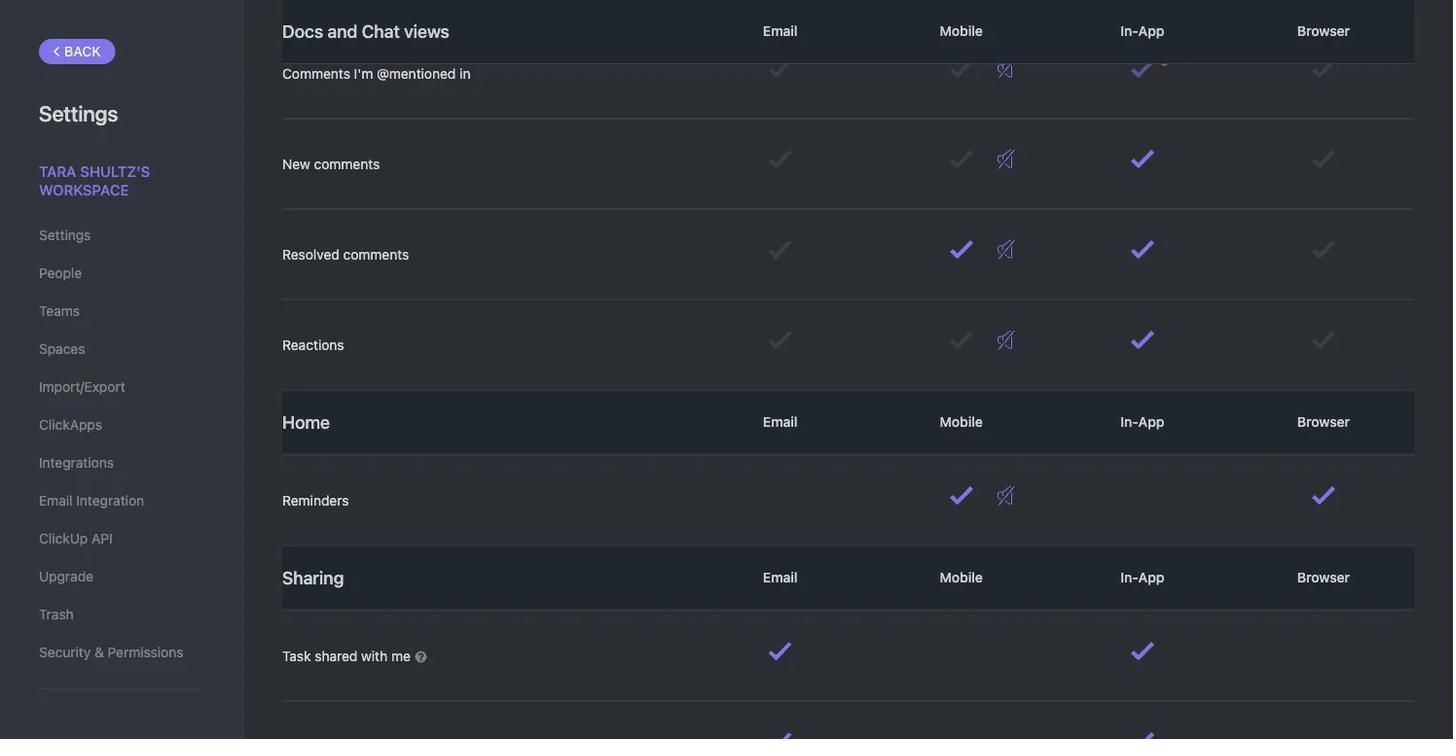 Task type: describe. For each thing, give the bounding box(es) containing it.
security & permissions
[[39, 645, 183, 661]]

in- for sharing
[[1121, 569, 1139, 586]]

task shared with me
[[282, 648, 414, 664]]

resolved comments
[[282, 246, 409, 262]]

1 off image from the top
[[998, 59, 1015, 78]]

with
[[361, 648, 388, 664]]

people link
[[39, 257, 203, 290]]

new comments
[[282, 156, 380, 172]]

3 off image from the top
[[998, 331, 1015, 350]]

email for docs and chat views
[[760, 23, 801, 39]]

workspace
[[39, 182, 129, 199]]

clickapps link
[[39, 409, 203, 442]]

@mentioned
[[377, 65, 456, 81]]

back
[[64, 43, 101, 59]]

browser for home
[[1294, 414, 1354, 430]]

in-app for sharing
[[1117, 569, 1168, 586]]

trash
[[39, 607, 74, 623]]

docs
[[282, 21, 323, 42]]

mobile for docs and chat views
[[937, 23, 987, 39]]

tara
[[39, 163, 76, 180]]

back link
[[39, 39, 116, 64]]

off image for resolved
[[998, 240, 1015, 260]]

browser for docs and chat views
[[1294, 23, 1354, 39]]

app for home
[[1139, 414, 1165, 430]]

api
[[92, 531, 113, 547]]

i'm
[[354, 65, 373, 81]]

integrations
[[39, 455, 114, 471]]

comments for new comments
[[314, 156, 380, 172]]

clickup api link
[[39, 523, 203, 556]]

and
[[328, 21, 358, 42]]

in
[[460, 65, 471, 81]]

mobile for sharing
[[937, 569, 987, 586]]

1 settings from the top
[[39, 100, 118, 126]]

people
[[39, 265, 82, 281]]



Task type: vqa. For each thing, say whether or not it's contained in the screenshot.
List Link
no



Task type: locate. For each thing, give the bounding box(es) containing it.
2 browser from the top
[[1294, 414, 1354, 430]]

email
[[760, 23, 801, 39], [760, 414, 801, 430], [39, 493, 73, 509], [760, 569, 801, 586]]

upgrade link
[[39, 561, 203, 594]]

mobile for home
[[937, 414, 987, 430]]

comments
[[314, 156, 380, 172], [343, 246, 409, 262]]

trash link
[[39, 599, 203, 632]]

1 app from the top
[[1139, 23, 1165, 39]]

email inside settings "element"
[[39, 493, 73, 509]]

0 vertical spatial in-
[[1121, 23, 1139, 39]]

mobile
[[937, 23, 987, 39], [937, 414, 987, 430], [937, 569, 987, 586]]

1 vertical spatial comments
[[343, 246, 409, 262]]

0 vertical spatial off image
[[998, 150, 1015, 169]]

comments right the new
[[314, 156, 380, 172]]

2 vertical spatial in-app
[[1117, 569, 1168, 586]]

task
[[282, 648, 311, 664]]

1 vertical spatial in-
[[1121, 414, 1139, 430]]

off image
[[998, 59, 1015, 78], [998, 486, 1015, 506]]

0 vertical spatial app
[[1139, 23, 1165, 39]]

0 vertical spatial in-app
[[1117, 23, 1168, 39]]

3 browser from the top
[[1294, 569, 1354, 586]]

2 vertical spatial off image
[[998, 331, 1015, 350]]

0 vertical spatial comments
[[314, 156, 380, 172]]

off image for new
[[998, 150, 1015, 169]]

in-app
[[1117, 23, 1168, 39], [1117, 414, 1168, 430], [1117, 569, 1168, 586]]

clickup
[[39, 531, 88, 547]]

in-
[[1121, 23, 1139, 39], [1121, 414, 1139, 430], [1121, 569, 1139, 586]]

1 vertical spatial in-app
[[1117, 414, 1168, 430]]

sharing
[[282, 568, 344, 589]]

2 in- from the top
[[1121, 414, 1139, 430]]

&
[[94, 645, 104, 661]]

settings up people
[[39, 227, 91, 243]]

shared
[[315, 648, 358, 664]]

upgrade
[[39, 569, 93, 585]]

in-app for docs and chat views
[[1117, 23, 1168, 39]]

off image
[[998, 150, 1015, 169], [998, 240, 1015, 260], [998, 331, 1015, 350]]

2 settings from the top
[[39, 227, 91, 243]]

in-app for home
[[1117, 414, 1168, 430]]

shultz's
[[80, 163, 150, 180]]

in- for docs and chat views
[[1121, 23, 1139, 39]]

integrations link
[[39, 447, 203, 480]]

views
[[404, 21, 450, 42]]

reminders
[[282, 493, 349, 509]]

2 off image from the top
[[998, 240, 1015, 260]]

1 vertical spatial browser
[[1294, 414, 1354, 430]]

3 in- from the top
[[1121, 569, 1139, 586]]

2 vertical spatial browser
[[1294, 569, 1354, 586]]

settings element
[[0, 0, 243, 740]]

spaces
[[39, 341, 85, 357]]

browser for sharing
[[1294, 569, 1354, 586]]

me
[[391, 648, 411, 664]]

email for sharing
[[760, 569, 801, 586]]

home
[[282, 412, 330, 433]]

import/export
[[39, 379, 125, 395]]

1 in-app from the top
[[1117, 23, 1168, 39]]

0 vertical spatial off image
[[998, 59, 1015, 78]]

clickup api
[[39, 531, 113, 547]]

0 vertical spatial settings
[[39, 100, 118, 126]]

clickapps
[[39, 417, 102, 433]]

import/export link
[[39, 371, 203, 404]]

comments for resolved comments
[[343, 246, 409, 262]]

tara shultz's workspace
[[39, 163, 150, 199]]

security
[[39, 645, 91, 661]]

resolved
[[282, 246, 340, 262]]

2 app from the top
[[1139, 414, 1165, 430]]

1 mobile from the top
[[937, 23, 987, 39]]

3 in-app from the top
[[1117, 569, 1168, 586]]

in- for home
[[1121, 414, 1139, 430]]

integration
[[76, 493, 144, 509]]

app
[[1139, 23, 1165, 39], [1139, 414, 1165, 430], [1139, 569, 1165, 586]]

comments i'm @mentioned in
[[282, 65, 471, 81]]

2 vertical spatial mobile
[[937, 569, 987, 586]]

browser
[[1294, 23, 1354, 39], [1294, 414, 1354, 430], [1294, 569, 1354, 586]]

1 in- from the top
[[1121, 23, 1139, 39]]

email integration link
[[39, 485, 203, 518]]

1 browser from the top
[[1294, 23, 1354, 39]]

2 in-app from the top
[[1117, 414, 1168, 430]]

0 vertical spatial browser
[[1294, 23, 1354, 39]]

app for sharing
[[1139, 569, 1165, 586]]

0 vertical spatial mobile
[[937, 23, 987, 39]]

3 app from the top
[[1139, 569, 1165, 586]]

spaces link
[[39, 333, 203, 366]]

2 mobile from the top
[[937, 414, 987, 430]]

chat
[[362, 21, 400, 42]]

1 vertical spatial off image
[[998, 240, 1015, 260]]

teams link
[[39, 295, 203, 328]]

3 mobile from the top
[[937, 569, 987, 586]]

email integration
[[39, 493, 144, 509]]

permissions
[[108, 645, 183, 661]]

settings link
[[39, 219, 203, 252]]

1 vertical spatial off image
[[998, 486, 1015, 506]]

comments
[[282, 65, 350, 81]]

settings
[[39, 100, 118, 126], [39, 227, 91, 243]]

new
[[282, 156, 310, 172]]

reactions
[[282, 337, 344, 353]]

1 vertical spatial mobile
[[937, 414, 987, 430]]

1 off image from the top
[[998, 150, 1015, 169]]

security & permissions link
[[39, 637, 203, 670]]

2 vertical spatial app
[[1139, 569, 1165, 586]]

app for docs and chat views
[[1139, 23, 1165, 39]]

email for home
[[760, 414, 801, 430]]

2 vertical spatial in-
[[1121, 569, 1139, 586]]

settings down back link
[[39, 100, 118, 126]]

1 vertical spatial settings
[[39, 227, 91, 243]]

comments right resolved
[[343, 246, 409, 262]]

teams
[[39, 303, 80, 319]]

docs and chat views
[[282, 21, 450, 42]]

1 vertical spatial app
[[1139, 414, 1165, 430]]

2 off image from the top
[[998, 486, 1015, 506]]



